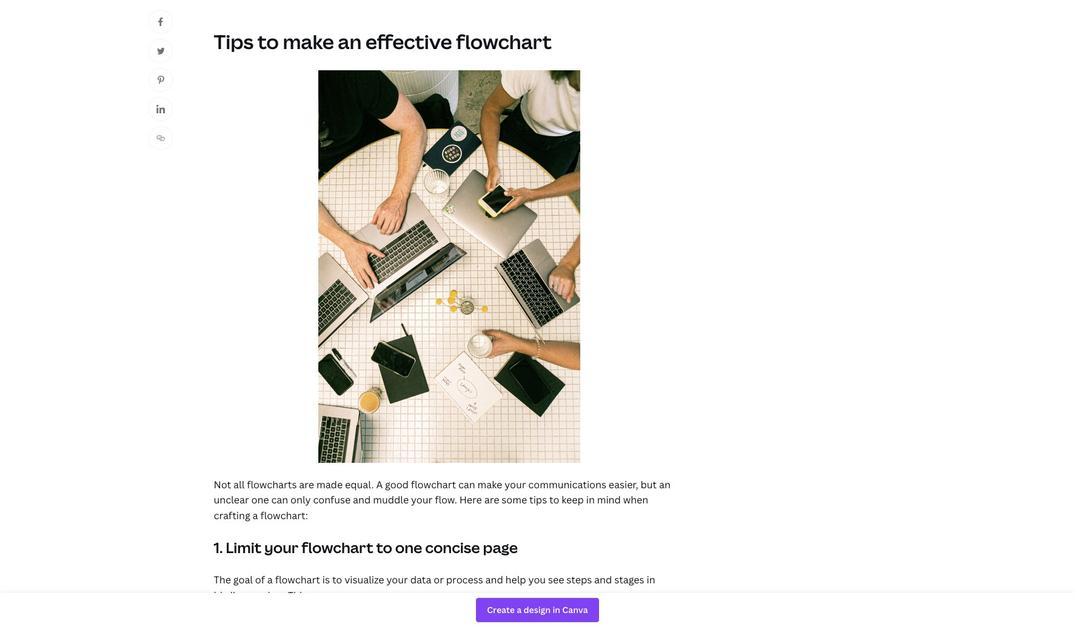 Task type: describe. For each thing, give the bounding box(es) containing it.
but
[[641, 478, 657, 492]]

1 vertical spatial are
[[484, 494, 499, 507]]

flowchart:
[[260, 509, 308, 523]]

good
[[385, 478, 409, 492]]

the
[[214, 574, 231, 587]]

1 vertical spatial can
[[271, 494, 288, 507]]

1. limit your flowchart to one concise page
[[214, 538, 518, 558]]

eye
[[243, 589, 260, 603]]

tips to make an effective flowchart
[[214, 29, 552, 55]]

muddle
[[373, 494, 409, 507]]

not
[[214, 478, 231, 492]]

concise
[[425, 538, 480, 558]]

your up some
[[505, 478, 526, 492]]

an inside not all flowcharts are made equal. a good flowchart can make your communications easier, but an unclear one can only confuse and muddle your flow. here are some tips to keep in mind when crafting a flowchart:
[[659, 478, 671, 492]]

to inside the goal of a flowchart is to visualize your data or process and help you see steps and stages in bird's-eye view. this means:
[[332, 574, 342, 587]]

1 horizontal spatial one
[[395, 538, 422, 558]]

to inside not all flowcharts are made equal. a good flowchart can make your communications easier, but an unclear one can only confuse and muddle your flow. here are some tips to keep in mind when crafting a flowchart:
[[549, 494, 559, 507]]

or
[[434, 574, 444, 587]]

effective
[[366, 29, 452, 55]]

unclear
[[214, 494, 249, 507]]

one inside not all flowcharts are made equal. a good flowchart can make your communications easier, but an unclear one can only confuse and muddle your flow. here are some tips to keep in mind when crafting a flowchart:
[[251, 494, 269, 507]]

view.
[[262, 589, 286, 603]]

crafting
[[214, 509, 250, 523]]

1.
[[214, 538, 223, 558]]

2 horizontal spatial and
[[594, 574, 612, 587]]

flowchart inside not all flowcharts are made equal. a good flowchart can make your communications easier, but an unclear one can only confuse and muddle your flow. here are some tips to keep in mind when crafting a flowchart:
[[411, 478, 456, 492]]

tips
[[214, 29, 254, 55]]

your inside the goal of a flowchart is to visualize your data or process and help you see steps and stages in bird's-eye view. this means:
[[387, 574, 408, 587]]

flowchart inside the goal of a flowchart is to visualize your data or process and help you see steps and stages in bird's-eye view. this means:
[[275, 574, 320, 587]]

means:
[[309, 589, 343, 603]]

data
[[410, 574, 431, 587]]

easier,
[[609, 478, 638, 492]]

to right tips
[[258, 29, 279, 55]]

some
[[502, 494, 527, 507]]

flow.
[[435, 494, 457, 507]]

in inside the goal of a flowchart is to visualize your data or process and help you see steps and stages in bird's-eye view. this means:
[[647, 574, 655, 587]]

see
[[548, 574, 564, 587]]

equal.
[[345, 478, 374, 492]]

0 horizontal spatial an
[[338, 29, 362, 55]]

your down flowchart:
[[264, 538, 299, 558]]



Task type: locate. For each thing, give the bounding box(es) containing it.
limit
[[226, 538, 261, 558]]

0 vertical spatial an
[[338, 29, 362, 55]]

help
[[506, 574, 526, 587]]

0 horizontal spatial can
[[271, 494, 288, 507]]

1 vertical spatial make
[[478, 478, 502, 492]]

and right steps
[[594, 574, 612, 587]]

one up data
[[395, 538, 422, 558]]

flowchart
[[456, 29, 552, 55], [411, 478, 456, 492], [302, 538, 373, 558], [275, 574, 320, 587]]

an left effective
[[338, 29, 362, 55]]

communications
[[528, 478, 606, 492]]

when
[[623, 494, 648, 507]]

1 horizontal spatial are
[[484, 494, 499, 507]]

are
[[299, 478, 314, 492], [484, 494, 499, 507]]

one
[[251, 494, 269, 507], [395, 538, 422, 558]]

process
[[446, 574, 483, 587]]

visualize
[[345, 574, 384, 587]]

are up only
[[299, 478, 314, 492]]

goal
[[233, 574, 253, 587]]

one down flowcharts
[[251, 494, 269, 507]]

and inside not all flowcharts are made equal. a good flowchart can make your communications easier, but an unclear one can only confuse and muddle your flow. here are some tips to keep in mind when crafting a flowchart:
[[353, 494, 371, 507]]

0 horizontal spatial and
[[353, 494, 371, 507]]

flowcharts
[[247, 478, 297, 492]]

1 vertical spatial an
[[659, 478, 671, 492]]

0 horizontal spatial one
[[251, 494, 269, 507]]

your left "flow."
[[411, 494, 433, 507]]

0 vertical spatial can
[[458, 478, 475, 492]]

to right is
[[332, 574, 342, 587]]

0 horizontal spatial are
[[299, 478, 314, 492]]

to right 'tips'
[[549, 494, 559, 507]]

only
[[291, 494, 311, 507]]

all
[[234, 478, 245, 492]]

your left data
[[387, 574, 408, 587]]

a right of
[[267, 574, 273, 587]]

0 vertical spatial make
[[283, 29, 334, 55]]

a right crafting
[[253, 509, 258, 523]]

is
[[323, 574, 330, 587]]

here
[[459, 494, 482, 507]]

not all flowcharts are made equal. a good flowchart can make your communications easier, but an unclear one can only confuse and muddle your flow. here are some tips to keep in mind when crafting a flowchart:
[[214, 478, 671, 523]]

and down equal.
[[353, 494, 371, 507]]

an right but
[[659, 478, 671, 492]]

stages
[[614, 574, 644, 587]]

1 horizontal spatial a
[[267, 574, 273, 587]]

make inside not all flowcharts are made equal. a good flowchart can make your communications easier, but an unclear one can only confuse and muddle your flow. here are some tips to keep in mind when crafting a flowchart:
[[478, 478, 502, 492]]

0 vertical spatial in
[[586, 494, 595, 507]]

can up here
[[458, 478, 475, 492]]

to up visualize
[[376, 538, 392, 558]]

can
[[458, 478, 475, 492], [271, 494, 288, 507]]

an
[[338, 29, 362, 55], [659, 478, 671, 492]]

are right here
[[484, 494, 499, 507]]

in inside not all flowcharts are made equal. a good flowchart can make your communications easier, but an unclear one can only confuse and muddle your flow. here are some tips to keep in mind when crafting a flowchart:
[[586, 494, 595, 507]]

1 horizontal spatial can
[[458, 478, 475, 492]]

a inside the goal of a flowchart is to visualize your data or process and help you see steps and stages in bird's-eye view. this means:
[[267, 574, 273, 587]]

1 vertical spatial one
[[395, 538, 422, 558]]

1 vertical spatial in
[[647, 574, 655, 587]]

in right stages
[[647, 574, 655, 587]]

1 horizontal spatial make
[[478, 478, 502, 492]]

and
[[353, 494, 371, 507], [485, 574, 503, 587], [594, 574, 612, 587]]

tips
[[529, 494, 547, 507]]

a
[[376, 478, 383, 492]]

1 horizontal spatial and
[[485, 574, 503, 587]]

made
[[317, 478, 343, 492]]

confuse
[[313, 494, 351, 507]]

0 vertical spatial one
[[251, 494, 269, 507]]

and left the help
[[485, 574, 503, 587]]

keep
[[562, 494, 584, 507]]

your
[[505, 478, 526, 492], [411, 494, 433, 507], [264, 538, 299, 558], [387, 574, 408, 587]]

page
[[483, 538, 518, 558]]

can up flowchart:
[[271, 494, 288, 507]]

steps
[[567, 574, 592, 587]]

in right keep
[[586, 494, 595, 507]]

bird's-
[[214, 589, 243, 603]]

of
[[255, 574, 265, 587]]

to
[[258, 29, 279, 55], [549, 494, 559, 507], [376, 538, 392, 558], [332, 574, 342, 587]]

1 horizontal spatial in
[[647, 574, 655, 587]]

0 horizontal spatial a
[[253, 509, 258, 523]]

0 horizontal spatial make
[[283, 29, 334, 55]]

a inside not all flowcharts are made equal. a good flowchart can make your communications easier, but an unclear one can only confuse and muddle your flow. here are some tips to keep in mind when crafting a flowchart:
[[253, 509, 258, 523]]

mind
[[597, 494, 621, 507]]

0 vertical spatial a
[[253, 509, 258, 523]]

this
[[288, 589, 307, 603]]

1 vertical spatial a
[[267, 574, 273, 587]]

0 horizontal spatial in
[[586, 494, 595, 507]]

0 vertical spatial are
[[299, 478, 314, 492]]

you
[[529, 574, 546, 587]]

in
[[586, 494, 595, 507], [647, 574, 655, 587]]

1 horizontal spatial an
[[659, 478, 671, 492]]

the goal of a flowchart is to visualize your data or process and help you see steps and stages in bird's-eye view. this means:
[[214, 574, 655, 603]]

make
[[283, 29, 334, 55], [478, 478, 502, 492]]

a
[[253, 509, 258, 523], [267, 574, 273, 587]]



Task type: vqa. For each thing, say whether or not it's contained in the screenshot.
COMMUNICATIONS
yes



